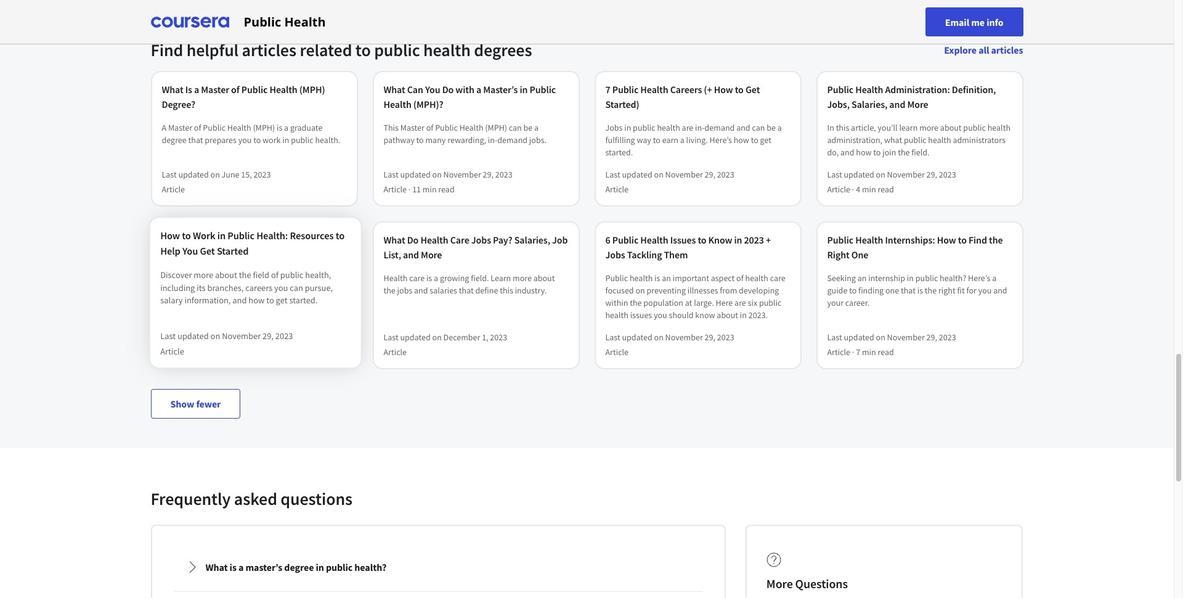 Task type: describe. For each thing, give the bounding box(es) containing it.
master inside what is a master of public health (mph) degree?
[[201, 83, 229, 96]]

in inside how to work in public health: resources to help you get started
[[217, 229, 225, 242]]

last updated on december 1, 2023 article
[[384, 332, 508, 358]]

a inside dropdown button
[[239, 561, 244, 573]]

public inside what is a master's degree in public health? dropdown button
[[326, 561, 353, 573]]

in- inside this master of public health (mph) can be a pathway to many rewarding, in-demand jobs.
[[488, 134, 498, 146]]

salaries
[[430, 285, 458, 296]]

in
[[828, 122, 835, 133]]

health up the with
[[424, 39, 471, 61]]

article for what do health care jobs pay? salaries, job list, and more
[[384, 347, 407, 358]]

article,
[[852, 122, 877, 133]]

2023 for what is a master of public health (mph) degree?
[[254, 169, 271, 180]]

learn
[[491, 273, 511, 284]]

you inside what can you do with a master's in public health (mph)?
[[425, 83, 441, 96]]

frequently
[[151, 488, 231, 510]]

jobs
[[397, 285, 413, 296]]

0 vertical spatial find
[[151, 39, 183, 61]]

updated for what do health care jobs pay? salaries, job list, and more
[[400, 332, 431, 343]]

that inside seeking an internship in public health? here's a guide to finding one that is the right fit for you and your career.
[[901, 285, 916, 296]]

health inside what is a master of public health (mph) degree?
[[270, 83, 298, 96]]

11
[[413, 184, 421, 195]]

explore all articles link
[[945, 44, 1024, 56]]

know
[[696, 310, 716, 321]]

updated for what is a master of public health (mph) degree?
[[178, 169, 209, 180]]

of inside a master of public health (mph) is a graduate degree that prepares you to work in public health.
[[194, 122, 201, 133]]

2023 inside 6 public health issues to know in 2023 + jobs tackling them
[[745, 234, 765, 246]]

this inside health care is a growing field. learn more about the jobs and salaries that define this industry.
[[500, 285, 514, 296]]

to inside public health internships: how to find the right one
[[959, 234, 967, 246]]

is
[[185, 83, 192, 96]]

on for 7 public health careers (+ how to get started)
[[655, 169, 664, 180]]

and inside public health administration: definition, jobs, salaries, and more
[[890, 98, 906, 110]]

its
[[197, 282, 205, 293]]

master's
[[484, 83, 518, 96]]

read for public
[[439, 184, 455, 195]]

what can you do with a master's in public health (mph)?
[[384, 83, 556, 110]]

started)
[[606, 98, 640, 110]]

learn
[[900, 122, 918, 133]]

degree?
[[162, 98, 195, 110]]

what is a master's degree in public health? button
[[176, 550, 701, 585]]

jobs.
[[530, 134, 547, 146]]

article for what can you do with a master's in public health (mph)?
[[384, 184, 407, 195]]

public inside what is a master of public health (mph) degree?
[[242, 83, 268, 96]]

coursera image
[[151, 12, 229, 32]]

a inside a master of public health (mph) is a graduate degree that prepares you to work in public health.
[[284, 122, 289, 133]]

seeking
[[828, 273, 856, 284]]

(mph) inside what is a master of public health (mph) degree?
[[300, 83, 325, 96]]

and inside what do health care jobs pay? salaries, job list, and more
[[403, 248, 419, 261]]

demand inside jobs in public health are in-demand and can be a fulfilling way to earn a living. here's how to get started.
[[705, 122, 735, 133]]

here
[[716, 297, 733, 308]]

work
[[263, 134, 281, 146]]

can inside this master of public health (mph) can be a pathway to many rewarding, in-demand jobs.
[[509, 122, 522, 133]]

last updated on november 29, 2023 article · 7 min read
[[828, 332, 957, 358]]

what do health care jobs pay? salaries, job list, and more link
[[384, 232, 569, 262]]

way
[[637, 134, 652, 146]]

last updated on november 29, 2023 article for issues
[[606, 332, 735, 358]]

help
[[160, 245, 180, 257]]

internships:
[[886, 234, 936, 246]]

· for what can you do with a master's in public health (mph)?
[[409, 184, 411, 195]]

explore
[[945, 44, 977, 56]]

in- inside jobs in public health are in-demand and can be a fulfilling way to earn a living. here's how to get started.
[[696, 122, 705, 133]]

november for careers
[[666, 169, 703, 180]]

health.
[[315, 134, 341, 146]]

more inside in this article, you'll learn more about public health administration, what public health administrators do, and how to join the field.
[[920, 122, 939, 133]]

health down tackling
[[630, 273, 653, 284]]

to inside in this article, you'll learn more about public health administration, what public health administrators do, and how to join the field.
[[874, 147, 881, 158]]

aspect
[[711, 273, 735, 284]]

in inside jobs in public health are in-demand and can be a fulfilling way to earn a living. here's how to get started.
[[625, 122, 632, 133]]

2023 for public health administration: definition, jobs, salaries, and more
[[940, 169, 957, 180]]

more inside the discover more about the field of public health, including its branches, careers you can pursue, salary information, and how to get started.
[[194, 269, 213, 281]]

last for how to work in public health: resources to help you get started
[[160, 330, 175, 342]]

discover more about the field of public health, including its branches, careers you can pursue, salary information, and how to get started.
[[160, 269, 333, 306]]

2023 for 6 public health issues to know in 2023 + jobs tackling them
[[718, 332, 735, 343]]

in inside public health is an important aspect of health care focused on preventing illnesses from developing within the population at large. here are six public health issues you should know about in 2023.
[[740, 310, 747, 321]]

large.
[[694, 297, 715, 308]]

health inside this master of public health (mph) can be a pathway to many rewarding, in-demand jobs.
[[460, 122, 484, 133]]

preventing
[[647, 285, 686, 296]]

(+
[[704, 83, 713, 96]]

demand inside this master of public health (mph) can be a pathway to many rewarding, in-demand jobs.
[[498, 134, 528, 146]]

2023 for what can you do with a master's in public health (mph)?
[[496, 169, 513, 180]]

fit
[[958, 285, 965, 296]]

health inside jobs in public health are in-demand and can be a fulfilling way to earn a living. here's how to get started.
[[658, 122, 681, 133]]

administrators
[[954, 134, 1006, 146]]

questions
[[281, 488, 353, 510]]

december
[[444, 332, 481, 343]]

min for one
[[863, 347, 877, 358]]

internship
[[869, 273, 906, 284]]

how inside 7 public health careers (+ how to get started)
[[714, 83, 734, 96]]

can inside the discover more about the field of public health, including its branches, careers you can pursue, salary information, and how to get started.
[[290, 282, 303, 293]]

how for 7 public health careers (+ how to get started)
[[734, 134, 750, 146]]

do,
[[828, 147, 839, 158]]

this
[[384, 122, 399, 133]]

article for what is a master of public health (mph) degree?
[[162, 184, 185, 195]]

· for public health internships: how to find the right one
[[853, 347, 855, 358]]

population
[[644, 297, 684, 308]]

get for to
[[761, 134, 772, 146]]

1,
[[482, 332, 489, 343]]

about inside the discover more about the field of public health, including its branches, careers you can pursue, salary information, and how to get started.
[[215, 269, 237, 281]]

article for how to work in public health: resources to help you get started
[[160, 346, 184, 357]]

salaries, inside public health administration: definition, jobs, salaries, and more
[[852, 98, 888, 110]]

the inside the discover more about the field of public health, including its branches, careers you can pursue, salary information, and how to get started.
[[239, 269, 251, 281]]

more inside what do health care jobs pay? salaries, job list, and more
[[421, 248, 442, 261]]

on for how to work in public health: resources to help you get started
[[210, 330, 220, 342]]

updated for 7 public health careers (+ how to get started)
[[622, 169, 653, 180]]

(mph) for what can you do with a master's in public health (mph)?
[[485, 122, 507, 133]]

for
[[967, 285, 977, 296]]

health? inside seeking an internship in public health? here's a guide to finding one that is the right fit for you and your career.
[[940, 273, 967, 284]]

public inside public health is an important aspect of health care focused on preventing illnesses from developing within the population at large. here are six public health issues you should know about in 2023.
[[606, 273, 628, 284]]

what is a master of public health (mph) degree? link
[[162, 82, 347, 112]]

november for do
[[444, 169, 481, 180]]

are inside jobs in public health are in-demand and can be a fulfilling way to earn a living. here's how to get started.
[[682, 122, 694, 133]]

are inside public health is an important aspect of health care focused on preventing illnesses from developing within the population at large. here are six public health issues you should know about in 2023.
[[735, 297, 747, 308]]

last updated on november 29, 2023 article · 4 min read
[[828, 169, 957, 195]]

health up "developing"
[[746, 273, 769, 284]]

what is a master of public health (mph) degree?
[[162, 83, 325, 110]]

health inside health care is a growing field. learn more about the jobs and salaries that define this industry.
[[384, 273, 408, 284]]

degree inside what is a master's degree in public health? dropdown button
[[284, 561, 314, 573]]

read inside 'last updated on november 29, 2023 article · 4 min read'
[[878, 184, 895, 195]]

do inside what do health care jobs pay? salaries, job list, and more
[[407, 234, 419, 246]]

to inside a master of public health (mph) is a graduate degree that prepares you to work in public health.
[[254, 134, 261, 146]]

in inside a master of public health (mph) is a graduate degree that prepares you to work in public health.
[[283, 134, 289, 146]]

health inside public health internships: how to find the right one
[[856, 234, 884, 246]]

should
[[669, 310, 694, 321]]

degrees
[[474, 39, 532, 61]]

in this article, you'll learn more about public health administration, what public health administrators do, and how to join the field.
[[828, 122, 1011, 158]]

here's inside jobs in public health are in-demand and can be a fulfilling way to earn a living. here's how to get started.
[[710, 134, 732, 146]]

with
[[456, 83, 475, 96]]

a inside health care is a growing field. learn more about the jobs and salaries that define this industry.
[[434, 273, 438, 284]]

how inside in this article, you'll learn more about public health administration, what public health administrators do, and how to join the field.
[[857, 147, 872, 158]]

a inside this master of public health (mph) can be a pathway to many rewarding, in-demand jobs.
[[535, 122, 539, 133]]

4
[[857, 184, 861, 195]]

more questions
[[767, 576, 848, 591]]

articles for all
[[992, 44, 1024, 56]]

public inside public health internships: how to find the right one
[[828, 234, 854, 246]]

is inside seeking an internship in public health? here's a guide to finding one that is the right fit for you and your career.
[[918, 285, 924, 296]]

be inside this master of public health (mph) can be a pathway to many rewarding, in-demand jobs.
[[524, 122, 533, 133]]

discover
[[160, 269, 192, 281]]

get inside 7 public health careers (+ how to get started)
[[746, 83, 761, 96]]

information,
[[184, 295, 231, 306]]

be inside jobs in public health are in-demand and can be a fulfilling way to earn a living. here's how to get started.
[[767, 122, 776, 133]]

health inside what do health care jobs pay? salaries, job list, and more
[[421, 234, 449, 246]]

started. for how to work in public health: resources to help you get started
[[289, 295, 318, 306]]

industry.
[[515, 285, 547, 296]]

asked
[[234, 488, 277, 510]]

article for public health internships: how to find the right one
[[828, 347, 851, 358]]

updated for public health administration: definition, jobs, salaries, and more
[[844, 169, 875, 180]]

growing
[[440, 273, 469, 284]]

care inside public health is an important aspect of health care focused on preventing illnesses from developing within the population at large. here are six public health issues you should know about in 2023.
[[771, 273, 786, 284]]

fulfilling
[[606, 134, 635, 146]]

can
[[407, 83, 424, 96]]

last for public health internships: how to find the right one
[[828, 332, 843, 343]]

29, for know
[[705, 332, 716, 343]]

june
[[222, 169, 240, 180]]

a inside what is a master of public health (mph) degree?
[[194, 83, 199, 96]]

developing
[[739, 285, 780, 296]]

last for 7 public health careers (+ how to get started)
[[606, 169, 621, 180]]

show
[[170, 398, 194, 410]]

about inside in this article, you'll learn more about public health administration, what public health administrators do, and how to join the field.
[[941, 122, 962, 133]]

is inside dropdown button
[[230, 561, 237, 573]]

more inside frequently asked questions element
[[767, 576, 793, 591]]

health? inside what is a master's degree in public health? dropdown button
[[355, 561, 387, 573]]

pathway
[[384, 134, 415, 146]]

define
[[476, 285, 498, 296]]

get inside how to work in public health: resources to help you get started
[[200, 245, 215, 257]]

last updated on november 29, 2023 article · 11 min read
[[384, 169, 513, 195]]

six
[[748, 297, 758, 308]]

fewer
[[196, 398, 221, 410]]

jobs inside what do health care jobs pay? salaries, job list, and more
[[472, 234, 491, 246]]

29, for salaries,
[[927, 169, 938, 180]]

of inside public health is an important aspect of health care focused on preventing illnesses from developing within the population at large. here are six public health issues you should know about in 2023.
[[737, 273, 744, 284]]

started
[[217, 245, 248, 257]]

public inside what can you do with a master's in public health (mph)?
[[530, 83, 556, 96]]

health inside a master of public health (mph) is a graduate degree that prepares you to work in public health.
[[227, 122, 251, 133]]

health inside 6 public health issues to know in 2023 + jobs tackling them
[[641, 234, 669, 246]]

what
[[885, 134, 903, 146]]

email me info
[[946, 16, 1004, 28]]

7 inside last updated on november 29, 2023 article · 7 min read
[[857, 347, 861, 358]]

2023 for public health internships: how to find the right one
[[940, 332, 957, 343]]

of inside the discover more about the field of public health, including its branches, careers you can pursue, salary information, and how to get started.
[[271, 269, 278, 281]]

explore all articles
[[945, 44, 1024, 56]]

know
[[709, 234, 733, 246]]

health up related
[[285, 13, 326, 30]]

health,
[[305, 269, 331, 281]]

a inside seeking an internship in public health? here's a guide to finding one that is the right fit for you and your career.
[[993, 273, 997, 284]]

what for what is a master of public health (mph) degree?
[[162, 83, 184, 96]]

health left administrators
[[929, 134, 952, 146]]

living.
[[687, 134, 708, 146]]

previous testimonial element
[[166, 0, 195, 168]]

in inside 6 public health issues to know in 2023 + jobs tackling them
[[735, 234, 743, 246]]

health inside 7 public health careers (+ how to get started)
[[641, 83, 669, 96]]



Task type: vqa. For each thing, say whether or not it's contained in the screenshot.
the top Year
no



Task type: locate. For each thing, give the bounding box(es) containing it.
updated inside "last updated on june 15, 2023 article"
[[178, 169, 209, 180]]

0 horizontal spatial an
[[662, 273, 671, 284]]

how
[[714, 83, 734, 96], [160, 229, 180, 242], [938, 234, 957, 246]]

the
[[898, 147, 910, 158], [990, 234, 1004, 246], [239, 269, 251, 281], [384, 285, 396, 296], [925, 285, 937, 296], [630, 297, 642, 308]]

min inside 'last updated on november 29, 2023 article · 4 min read'
[[863, 184, 877, 195]]

last down jobs
[[384, 332, 399, 343]]

29, down "rewarding,"
[[483, 169, 494, 180]]

1 horizontal spatial demand
[[705, 122, 735, 133]]

0 horizontal spatial in-
[[488, 134, 498, 146]]

2023 for 7 public health careers (+ how to get started)
[[718, 169, 735, 180]]

right
[[828, 248, 850, 261]]

do inside what can you do with a master's in public health (mph)?
[[443, 83, 454, 96]]

finding
[[859, 285, 884, 296]]

6 public health issues to know in 2023 + jobs tackling them link
[[606, 232, 791, 262]]

read for one
[[878, 347, 895, 358]]

to inside 6 public health issues to know in 2023 + jobs tackling them
[[698, 234, 707, 246]]

field. inside in this article, you'll learn more about public health administration, what public health administrators do, and how to join the field.
[[912, 147, 930, 158]]

1 horizontal spatial find
[[969, 234, 988, 246]]

what inside what is a master's degree in public health? dropdown button
[[206, 561, 228, 573]]

15,
[[241, 169, 252, 180]]

1 vertical spatial 7
[[857, 347, 861, 358]]

2 vertical spatial more
[[767, 576, 793, 591]]

public inside this master of public health (mph) can be a pathway to many rewarding, in-demand jobs.
[[435, 122, 458, 133]]

0 horizontal spatial more
[[194, 269, 213, 281]]

0 vertical spatial health?
[[940, 273, 967, 284]]

1 horizontal spatial be
[[767, 122, 776, 133]]

seeking an internship in public health? here's a guide to finding one that is the right fit for you and your career.
[[828, 273, 1008, 308]]

one
[[852, 248, 869, 261]]

health down the within
[[606, 310, 629, 321]]

health up one
[[856, 234, 884, 246]]

to inside this master of public health (mph) can be a pathway to many rewarding, in-demand jobs.
[[417, 134, 424, 146]]

health
[[424, 39, 471, 61], [658, 122, 681, 133], [988, 122, 1011, 133], [929, 134, 952, 146], [630, 273, 653, 284], [746, 273, 769, 284], [606, 310, 629, 321]]

29, inside last updated on november 29, 2023 article · 7 min read
[[927, 332, 938, 343]]

health up article,
[[856, 83, 884, 96]]

you right careers
[[274, 282, 288, 293]]

read
[[439, 184, 455, 195], [878, 184, 895, 195], [878, 347, 895, 358]]

jobs in public health are in-demand and can be a fulfilling way to earn a living. here's how to get started.
[[606, 122, 782, 158]]

0 horizontal spatial how
[[160, 229, 180, 242]]

demand up "living."
[[705, 122, 735, 133]]

2 horizontal spatial more
[[908, 98, 929, 110]]

public inside a master of public health (mph) is a graduate degree that prepares you to work in public health.
[[291, 134, 314, 146]]

november for definition,
[[888, 169, 925, 180]]

public inside how to work in public health: resources to help you get started
[[227, 229, 254, 242]]

is up work
[[277, 122, 283, 133]]

of down helpful
[[231, 83, 240, 96]]

0 vertical spatial degree
[[162, 134, 187, 146]]

from
[[720, 285, 738, 296]]

1 horizontal spatial started.
[[606, 147, 633, 158]]

and right jobs
[[414, 285, 428, 296]]

master for what can you do with a master's in public health (mph)?
[[401, 122, 425, 133]]

2023 inside "last updated on june 15, 2023 article"
[[254, 169, 271, 180]]

updated down the way at the right top of page
[[622, 169, 653, 180]]

1 horizontal spatial that
[[459, 285, 474, 296]]

7 inside 7 public health careers (+ how to get started)
[[606, 83, 611, 96]]

and down administration,
[[841, 147, 855, 158]]

29, down the know at the right bottom of page
[[705, 332, 716, 343]]

last for what is a master of public health (mph) degree?
[[162, 169, 177, 180]]

1 horizontal spatial field.
[[912, 147, 930, 158]]

0 horizontal spatial salaries,
[[515, 234, 551, 246]]

on inside "last updated on june 15, 2023 article"
[[211, 169, 220, 180]]

show fewer
[[170, 398, 221, 410]]

job
[[553, 234, 568, 246]]

1 horizontal spatial an
[[858, 273, 867, 284]]

1 horizontal spatial more
[[513, 273, 532, 284]]

more down administration:
[[908, 98, 929, 110]]

in- up "living."
[[696, 122, 705, 133]]

1 vertical spatial field.
[[471, 273, 489, 284]]

last updated on november 29, 2023 article for in
[[160, 330, 293, 357]]

how inside jobs in public health are in-demand and can be a fulfilling way to earn a living. here's how to get started.
[[734, 134, 750, 146]]

field
[[253, 269, 269, 281]]

health up graduate
[[270, 83, 298, 96]]

join
[[883, 147, 897, 158]]

how down administration,
[[857, 147, 872, 158]]

be up jobs. on the left
[[524, 122, 533, 133]]

0 horizontal spatial health?
[[355, 561, 387, 573]]

get
[[761, 134, 772, 146], [276, 295, 287, 306]]

1 vertical spatial in-
[[488, 134, 498, 146]]

updated
[[178, 169, 209, 180], [400, 169, 431, 180], [622, 169, 653, 180], [844, 169, 875, 180], [177, 330, 209, 342], [400, 332, 431, 343], [622, 332, 653, 343], [844, 332, 875, 343]]

· left 11
[[409, 184, 411, 195]]

last down a
[[162, 169, 177, 180]]

on inside public health is an important aspect of health care focused on preventing illnesses from developing within the population at large. here are six public health issues you should know about in 2023.
[[636, 285, 645, 296]]

2 care from the left
[[771, 273, 786, 284]]

all
[[979, 44, 990, 56]]

how down careers
[[248, 295, 264, 306]]

degree right master's
[[284, 561, 314, 573]]

1 vertical spatial here's
[[969, 273, 991, 284]]

what inside what do health care jobs pay? salaries, job list, and more
[[384, 234, 405, 246]]

get right (+
[[746, 83, 761, 96]]

to inside 7 public health careers (+ how to get started)
[[735, 83, 744, 96]]

a inside what can you do with a master's in public health (mph)?
[[477, 83, 482, 96]]

1 horizontal spatial in-
[[696, 122, 705, 133]]

started.
[[606, 147, 633, 158], [289, 295, 318, 306]]

get
[[746, 83, 761, 96], [200, 245, 215, 257]]

jobs,
[[828, 98, 850, 110]]

updated for how to work in public health: resources to help you get started
[[177, 330, 209, 342]]

2 horizontal spatial (mph)
[[485, 122, 507, 133]]

about up administrators
[[941, 122, 962, 133]]

0 horizontal spatial more
[[421, 248, 442, 261]]

0 vertical spatial are
[[682, 122, 694, 133]]

1 horizontal spatial get
[[761, 134, 772, 146]]

updated for public health internships: how to find the right one
[[844, 332, 875, 343]]

of up the from
[[737, 273, 744, 284]]

0 horizontal spatial degree
[[162, 134, 187, 146]]

this down learn
[[500, 285, 514, 296]]

0 vertical spatial this
[[837, 122, 850, 133]]

0 horizontal spatial field.
[[471, 273, 489, 284]]

min right 11
[[423, 184, 437, 195]]

1 vertical spatial you
[[182, 245, 198, 257]]

of inside what is a master of public health (mph) degree?
[[231, 83, 240, 96]]

how for how to work in public health: resources to help you get started
[[248, 295, 264, 306]]

and right for
[[994, 285, 1008, 296]]

how right "living."
[[734, 134, 750, 146]]

on for what is a master of public health (mph) degree?
[[211, 169, 220, 180]]

updated inside last updated on november 29, 2023 article · 11 min read
[[400, 169, 431, 180]]

november down seeking an internship in public health? here's a guide to finding one that is the right fit for you and your career. at the right
[[888, 332, 925, 343]]

you
[[425, 83, 441, 96], [182, 245, 198, 257]]

1 horizontal spatial can
[[509, 122, 522, 133]]

on for public health administration: definition, jobs, salaries, and more
[[877, 169, 886, 180]]

1 care from the left
[[410, 273, 425, 284]]

articles down public health
[[242, 39, 297, 61]]

field. down "learn"
[[912, 147, 930, 158]]

master for what is a master of public health (mph) degree?
[[168, 122, 192, 133]]

1 vertical spatial degree
[[284, 561, 314, 573]]

november for issues
[[666, 332, 703, 343]]

an inside seeking an internship in public health? here's a guide to finding one that is the right fit for you and your career.
[[858, 273, 867, 284]]

(mph) for what is a master of public health (mph) degree?
[[253, 122, 275, 133]]

guide
[[828, 285, 848, 296]]

last updated on june 15, 2023 article
[[162, 169, 271, 195]]

rewarding,
[[448, 134, 487, 146]]

care
[[410, 273, 425, 284], [771, 273, 786, 284]]

updated left december
[[400, 332, 431, 343]]

1 vertical spatial demand
[[498, 134, 528, 146]]

on for what can you do with a master's in public health (mph)?
[[433, 169, 442, 180]]

updated for what can you do with a master's in public health (mph)?
[[400, 169, 431, 180]]

1 horizontal spatial master
[[201, 83, 229, 96]]

0 vertical spatial field.
[[912, 147, 930, 158]]

updated down information,
[[177, 330, 209, 342]]

are
[[682, 122, 694, 133], [735, 297, 747, 308]]

november down jobs in public health are in-demand and can be a fulfilling way to earn a living. here's how to get started.
[[666, 169, 703, 180]]

1 horizontal spatial this
[[837, 122, 850, 133]]

1 vertical spatial get
[[200, 245, 215, 257]]

0 horizontal spatial can
[[290, 282, 303, 293]]

on left june
[[211, 169, 220, 180]]

this right the in
[[837, 122, 850, 133]]

1 vertical spatial jobs
[[472, 234, 491, 246]]

1 horizontal spatial you
[[425, 83, 441, 96]]

and right list,
[[403, 248, 419, 261]]

a
[[162, 122, 167, 133]]

that down growing
[[459, 285, 474, 296]]

0 vertical spatial how
[[734, 134, 750, 146]]

article for 7 public health careers (+ how to get started)
[[606, 184, 629, 195]]

degree down a
[[162, 134, 187, 146]]

0 horizontal spatial how
[[248, 295, 264, 306]]

an
[[662, 273, 671, 284], [858, 273, 867, 284]]

that right one
[[901, 285, 916, 296]]

read inside last updated on november 29, 2023 article · 11 min read
[[439, 184, 455, 195]]

29, down seeking an internship in public health? here's a guide to finding one that is the right fit for you and your career. at the right
[[927, 332, 938, 343]]

0 vertical spatial more
[[908, 98, 929, 110]]

an up preventing
[[662, 273, 671, 284]]

1 horizontal spatial more
[[767, 576, 793, 591]]

2 horizontal spatial master
[[401, 122, 425, 133]]

more inside public health administration: definition, jobs, salaries, and more
[[908, 98, 929, 110]]

public health administration: definition, jobs, salaries, and more link
[[828, 82, 1013, 112]]

is left right
[[918, 285, 924, 296]]

master up pathway
[[401, 122, 425, 133]]

are left "six"
[[735, 297, 747, 308]]

2023.
[[749, 310, 768, 321]]

1 horizontal spatial care
[[771, 273, 786, 284]]

november for how
[[888, 332, 925, 343]]

1 vertical spatial do
[[407, 234, 419, 246]]

on inside last updated on december 1, 2023 article
[[433, 332, 442, 343]]

the inside health care is a growing field. learn more about the jobs and salaries that define this industry.
[[384, 285, 396, 296]]

1 horizontal spatial health?
[[940, 273, 967, 284]]

here's
[[710, 134, 732, 146], [969, 273, 991, 284]]

here's up for
[[969, 273, 991, 284]]

is inside health care is a growing field. learn more about the jobs and salaries that define this industry.
[[427, 273, 432, 284]]

last for 6 public health issues to know in 2023 + jobs tackling them
[[606, 332, 621, 343]]

0 vertical spatial get
[[746, 83, 761, 96]]

1 horizontal spatial are
[[735, 297, 747, 308]]

to inside seeking an internship in public health? here's a guide to finding one that is the right fit for you and your career.
[[850, 285, 857, 296]]

health up administrators
[[988, 122, 1011, 133]]

0 horizontal spatial get
[[276, 295, 287, 306]]

2023 for what do health care jobs pay? salaries, job list, and more
[[490, 332, 508, 343]]

can inside jobs in public health are in-demand and can be a fulfilling way to earn a living. here's how to get started.
[[753, 122, 765, 133]]

and down '7 public health careers (+ how to get started)' link
[[737, 122, 751, 133]]

about inside health care is a growing field. learn more about the jobs and salaries that define this industry.
[[534, 273, 555, 284]]

1 horizontal spatial how
[[714, 83, 734, 96]]

updated for 6 public health issues to know in 2023 + jobs tackling them
[[622, 332, 653, 343]]

what for what do health care jobs pay? salaries, job list, and more
[[384, 234, 405, 246]]

0 vertical spatial get
[[761, 134, 772, 146]]

issues
[[671, 234, 696, 246]]

november for in
[[222, 330, 261, 342]]

degree inside a master of public health (mph) is a graduate degree that prepares you to work in public health.
[[162, 134, 187, 146]]

min down career.
[[863, 347, 877, 358]]

last for what can you do with a master's in public health (mph)?
[[384, 169, 399, 180]]

0 horizontal spatial (mph)
[[253, 122, 275, 133]]

care up "developing"
[[771, 273, 786, 284]]

1 horizontal spatial 7
[[857, 347, 861, 358]]

(mph)?
[[414, 98, 444, 110]]

find
[[151, 39, 183, 61], [969, 234, 988, 246]]

more
[[908, 98, 929, 110], [421, 248, 442, 261], [767, 576, 793, 591]]

work
[[193, 229, 215, 242]]

on for public health internships: how to find the right one
[[877, 332, 886, 343]]

administration,
[[828, 134, 883, 146]]

0 horizontal spatial be
[[524, 122, 533, 133]]

how to work in public health: resources to help you get started link
[[160, 228, 351, 259]]

2 horizontal spatial that
[[901, 285, 916, 296]]

article for public health administration: definition, jobs, salaries, and more
[[828, 184, 851, 195]]

health left the care on the top left of page
[[421, 234, 449, 246]]

field. inside health care is a growing field. learn more about the jobs and salaries that define this industry.
[[471, 273, 489, 284]]

frequently asked questions
[[151, 488, 353, 510]]

can
[[509, 122, 522, 133], [753, 122, 765, 133], [290, 282, 303, 293]]

november down "rewarding,"
[[444, 169, 481, 180]]

more up 'its'
[[194, 269, 213, 281]]

more left questions
[[767, 576, 793, 591]]

2 horizontal spatial more
[[920, 122, 939, 133]]

frequently asked questions element
[[141, 488, 1034, 598]]

0 horizontal spatial master
[[168, 122, 192, 133]]

pay?
[[493, 234, 513, 246]]

field. up define
[[471, 273, 489, 284]]

29, for how
[[705, 169, 716, 180]]

care inside health care is a growing field. learn more about the jobs and salaries that define this industry.
[[410, 273, 425, 284]]

prepares
[[205, 134, 237, 146]]

0 vertical spatial salaries,
[[852, 98, 888, 110]]

2023 down here
[[718, 332, 735, 343]]

0 vertical spatial started.
[[606, 147, 633, 158]]

2 horizontal spatial how
[[938, 234, 957, 246]]

your
[[828, 297, 844, 308]]

public health internships: how to find the right one
[[828, 234, 1004, 261]]

salaries, up article,
[[852, 98, 888, 110]]

(mph) inside this master of public health (mph) can be a pathway to many rewarding, in-demand jobs.
[[485, 122, 507, 133]]

public inside 7 public health careers (+ how to get started)
[[613, 83, 639, 96]]

2 an from the left
[[858, 273, 867, 284]]

29, for a
[[483, 169, 494, 180]]

and inside seeking an internship in public health? here's a guide to finding one that is the right fit for you and your career.
[[994, 285, 1008, 296]]

the inside public health internships: how to find the right one
[[990, 234, 1004, 246]]

what left master's
[[206, 561, 228, 573]]

(mph) up "rewarding,"
[[485, 122, 507, 133]]

how to work in public health: resources to help you get started
[[160, 229, 344, 257]]

article
[[162, 184, 185, 195], [384, 184, 407, 195], [606, 184, 629, 195], [828, 184, 851, 195], [160, 346, 184, 357], [384, 347, 407, 358], [606, 347, 629, 358], [828, 347, 851, 358]]

updated left june
[[178, 169, 209, 180]]

0 horizontal spatial 7
[[606, 83, 611, 96]]

you inside public health is an important aspect of health care focused on preventing illnesses from developing within the population at large. here are six public health issues you should know about in 2023.
[[654, 310, 668, 321]]

about up branches,
[[215, 269, 237, 281]]

started. for 7 public health careers (+ how to get started)
[[606, 147, 633, 158]]

· for public health administration: definition, jobs, salaries, and more
[[853, 184, 855, 195]]

focused
[[606, 285, 634, 296]]

about
[[941, 122, 962, 133], [215, 269, 237, 281], [534, 273, 555, 284], [717, 310, 739, 321]]

2 vertical spatial how
[[248, 295, 264, 306]]

find up for
[[969, 234, 988, 246]]

demand left jobs. on the left
[[498, 134, 528, 146]]

1 horizontal spatial salaries,
[[852, 98, 888, 110]]

0 horizontal spatial find
[[151, 39, 183, 61]]

jobs down the 6
[[606, 248, 626, 261]]

2 be from the left
[[767, 122, 776, 133]]

salaries, inside what do health care jobs pay? salaries, job list, and more
[[515, 234, 551, 246]]

jobs inside 6 public health issues to know in 2023 + jobs tackling them
[[606, 248, 626, 261]]

1 vertical spatial salaries,
[[515, 234, 551, 246]]

about inside public health is an important aspect of health care focused on preventing illnesses from developing within the population at large. here are six public health issues you should know about in 2023.
[[717, 310, 739, 321]]

within
[[606, 297, 629, 308]]

that
[[188, 134, 203, 146], [459, 285, 474, 296], [901, 285, 916, 296]]

the inside public health is an important aspect of health care focused on preventing illnesses from developing within the population at large. here are six public health issues you should know about in 2023.
[[630, 297, 642, 308]]

min for public
[[423, 184, 437, 195]]

on for what do health care jobs pay? salaries, job list, and more
[[433, 332, 442, 343]]

on right focused
[[636, 285, 645, 296]]

min inside last updated on november 29, 2023 article · 7 min read
[[863, 347, 877, 358]]

0 horizontal spatial articles
[[242, 39, 297, 61]]

what for what can you do with a master's in public health (mph)?
[[384, 83, 405, 96]]

1 horizontal spatial articles
[[992, 44, 1024, 56]]

last updated on november 29, 2023 article for careers
[[606, 169, 735, 195]]

last for what do health care jobs pay? salaries, job list, and more
[[384, 332, 399, 343]]

29, for find
[[927, 332, 938, 343]]

1 horizontal spatial (mph)
[[300, 83, 325, 96]]

2023 inside last updated on november 29, 2023 article · 7 min read
[[940, 332, 957, 343]]

health inside what can you do with a master's in public health (mph)?
[[384, 98, 412, 110]]

that left prepares
[[188, 134, 203, 146]]

2 horizontal spatial can
[[753, 122, 765, 133]]

public inside a master of public health (mph) is a graduate degree that prepares you to work in public health.
[[203, 122, 226, 133]]

salaries, left the "job"
[[515, 234, 551, 246]]

last updated on november 29, 2023 article down should
[[606, 332, 735, 358]]

more
[[920, 122, 939, 133], [194, 269, 213, 281], [513, 273, 532, 284]]

last for public health administration: definition, jobs, salaries, and more
[[828, 169, 843, 180]]

resources
[[290, 229, 334, 242]]

more inside health care is a growing field. learn more about the jobs and salaries that define this industry.
[[513, 273, 532, 284]]

1 be from the left
[[524, 122, 533, 133]]

1 an from the left
[[662, 273, 671, 284]]

in inside what can you do with a master's in public health (mph)?
[[520, 83, 528, 96]]

2023 down this master of public health (mph) can be a pathway to many rewarding, in-demand jobs.
[[496, 169, 513, 180]]

of inside this master of public health (mph) can be a pathway to many rewarding, in-demand jobs.
[[427, 122, 434, 133]]

29, for health:
[[262, 330, 273, 342]]

public inside public health administration: definition, jobs, salaries, and more
[[828, 83, 854, 96]]

1 vertical spatial how
[[857, 147, 872, 158]]

started. down pursue,
[[289, 295, 318, 306]]

related
[[300, 39, 352, 61]]

· down career.
[[853, 347, 855, 358]]

0 vertical spatial here's
[[710, 134, 732, 146]]

last
[[162, 169, 177, 180], [384, 169, 399, 180], [606, 169, 621, 180], [828, 169, 843, 180], [160, 330, 175, 342], [384, 332, 399, 343], [606, 332, 621, 343], [828, 332, 843, 343]]

do left the care on the top left of page
[[407, 234, 419, 246]]

0 vertical spatial in-
[[696, 122, 705, 133]]

salary
[[160, 295, 183, 306]]

articles for helpful
[[242, 39, 297, 61]]

on inside last updated on november 29, 2023 article · 11 min read
[[433, 169, 442, 180]]

careers
[[245, 282, 272, 293]]

0 vertical spatial 7
[[606, 83, 611, 96]]

a master of public health (mph) is a graduate degree that prepares you to work in public health.
[[162, 122, 341, 146]]

last updated on november 29, 2023 article down information,
[[160, 330, 293, 357]]

2 vertical spatial jobs
[[606, 248, 626, 261]]

(mph) inside a master of public health (mph) is a graduate degree that prepares you to work in public health.
[[253, 122, 275, 133]]

at
[[685, 297, 693, 308]]

find helpful articles related to public health degrees
[[151, 39, 532, 61]]

in- right "rewarding,"
[[488, 134, 498, 146]]

1 horizontal spatial do
[[443, 83, 454, 96]]

you right help
[[182, 245, 198, 257]]

2023 for how to work in public health: resources to help you get started
[[275, 330, 293, 342]]

1 vertical spatial started.
[[289, 295, 318, 306]]

public inside jobs in public health are in-demand and can be a fulfilling way to earn a living. here's how to get started.
[[633, 122, 656, 133]]

one
[[886, 285, 900, 296]]

health up jobs
[[384, 273, 408, 284]]

1 horizontal spatial here's
[[969, 273, 991, 284]]

last inside last updated on december 1, 2023 article
[[384, 332, 399, 343]]

how right (+
[[714, 83, 734, 96]]

that inside a master of public health (mph) is a graduate degree that prepares you to work in public health.
[[188, 134, 203, 146]]

what for what is a master's degree in public health?
[[206, 561, 228, 573]]

1 horizontal spatial how
[[734, 134, 750, 146]]

0 horizontal spatial this
[[500, 285, 514, 296]]

on down join
[[877, 169, 886, 180]]

1 horizontal spatial degree
[[284, 561, 314, 573]]

public inside public health is an important aspect of health care focused on preventing illnesses from developing within the population at large. here are six public health issues you should know about in 2023.
[[760, 297, 782, 308]]

1 vertical spatial find
[[969, 234, 988, 246]]

public inside seeking an internship in public health? here's a guide to finding one that is the right fit for you and your career.
[[916, 273, 939, 284]]

next testimonial element
[[979, 0, 1009, 168]]

+
[[766, 234, 771, 246]]

0 horizontal spatial you
[[182, 245, 198, 257]]

0 horizontal spatial care
[[410, 273, 425, 284]]

you inside a master of public health (mph) is a graduate degree that prepares you to work in public health.
[[238, 134, 252, 146]]

article inside last updated on december 1, 2023 article
[[384, 347, 407, 358]]

do left the with
[[443, 83, 454, 96]]

to inside the discover more about the field of public health, including its branches, careers you can pursue, salary information, and how to get started.
[[266, 295, 274, 306]]

0 horizontal spatial started.
[[289, 295, 318, 306]]

health left careers
[[641, 83, 669, 96]]

on
[[211, 169, 220, 180], [433, 169, 442, 180], [655, 169, 664, 180], [877, 169, 886, 180], [636, 285, 645, 296], [210, 330, 220, 342], [433, 332, 442, 343], [655, 332, 664, 343], [877, 332, 886, 343]]

1 vertical spatial health?
[[355, 561, 387, 573]]

0 horizontal spatial that
[[188, 134, 203, 146]]

0 vertical spatial jobs
[[606, 122, 623, 133]]

definition,
[[953, 83, 997, 96]]

the inside in this article, you'll learn more about public health administration, what public health administrators do, and how to join the field.
[[898, 147, 910, 158]]

health:
[[256, 229, 288, 242]]

last down pathway
[[384, 169, 399, 180]]

1 vertical spatial this
[[500, 285, 514, 296]]

master
[[201, 83, 229, 96], [168, 122, 192, 133], [401, 122, 425, 133]]

get down work
[[200, 245, 215, 257]]

on for 6 public health issues to know in 2023 + jobs tackling them
[[655, 332, 664, 343]]

public health is an important aspect of health care focused on preventing illnesses from developing within the population at large. here are six public health issues you should know about in 2023.
[[606, 273, 786, 321]]

about down here
[[717, 310, 739, 321]]

what left can
[[384, 83, 405, 96]]

you inside the discover more about the field of public health, including its branches, careers you can pursue, salary information, and how to get started.
[[274, 282, 288, 293]]

0 horizontal spatial here's
[[710, 134, 732, 146]]

1 vertical spatial more
[[421, 248, 442, 261]]

and down administration:
[[890, 98, 906, 110]]

more up growing
[[421, 248, 442, 261]]

updated up 4
[[844, 169, 875, 180]]

article for 6 public health issues to know in 2023 + jobs tackling them
[[606, 347, 629, 358]]

2023 inside 'last updated on november 29, 2023 article · 4 min read'
[[940, 169, 957, 180]]

tackling
[[628, 248, 662, 261]]

1 vertical spatial are
[[735, 297, 747, 308]]

1 vertical spatial get
[[276, 295, 287, 306]]

get for resources
[[276, 295, 287, 306]]

0 vertical spatial do
[[443, 83, 454, 96]]

health down can
[[384, 98, 412, 110]]

what inside what can you do with a master's in public health (mph)?
[[384, 83, 405, 96]]

1 horizontal spatial get
[[746, 83, 761, 96]]

here's right "living."
[[710, 134, 732, 146]]

of right field at top
[[271, 269, 278, 281]]

29, down careers
[[262, 330, 273, 342]]

be left the in
[[767, 122, 776, 133]]

an inside public health is an important aspect of health care focused on preventing illnesses from developing within the population at large. here are six public health issues you should know about in 2023.
[[662, 273, 671, 284]]

what up degree?
[[162, 83, 184, 96]]

0 vertical spatial demand
[[705, 122, 735, 133]]

helpful
[[187, 39, 239, 61]]

2 horizontal spatial how
[[857, 147, 872, 158]]

health inside public health administration: definition, jobs, salaries, and more
[[856, 83, 884, 96]]

you inside seeking an internship in public health? here's a guide to finding one that is the right fit for you and your career.
[[979, 285, 992, 296]]

read inside last updated on november 29, 2023 article · 7 min read
[[878, 347, 895, 358]]

pursue,
[[305, 282, 333, 293]]

last updated on november 29, 2023 article down earn
[[606, 169, 735, 195]]

this inside in this article, you'll learn more about public health administration, what public health administrators do, and how to join the field.
[[837, 122, 850, 133]]

last inside last updated on november 29, 2023 article · 7 min read
[[828, 332, 843, 343]]

on down earn
[[655, 169, 664, 180]]

an up finding
[[858, 273, 867, 284]]

master right the is
[[201, 83, 229, 96]]

questions
[[796, 576, 848, 591]]

public health administration: definition, jobs, salaries, and more
[[828, 83, 997, 110]]



